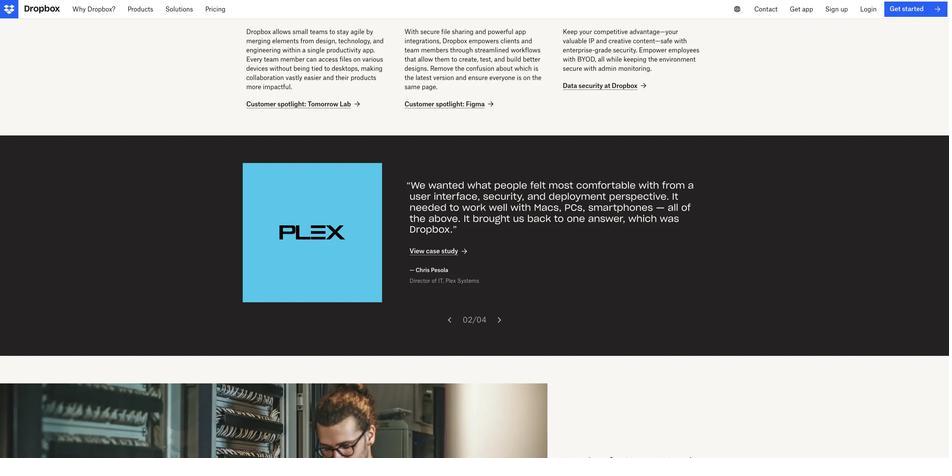 Task type: locate. For each thing, give the bounding box(es) containing it.
felt
[[531, 180, 546, 192]]

1 horizontal spatial secure
[[563, 65, 583, 72]]

customer inside 'customer spotlight: tomorrow lab' link
[[246, 100, 276, 108]]

2 horizontal spatial dropbox
[[612, 82, 638, 89]]

making
[[361, 65, 383, 72]]

of left it,
[[432, 278, 437, 284]]

better up powerful
[[475, 10, 493, 18]]

1 horizontal spatial which
[[629, 213, 657, 225]]

tool
[[336, 10, 347, 18]]

0 horizontal spatial app
[[515, 28, 526, 35]]

0 vertical spatial from
[[301, 37, 314, 45]]

0 vertical spatial it
[[673, 191, 679, 203]]

on
[[354, 55, 361, 63], [524, 74, 531, 81]]

build
[[507, 55, 522, 63]]

0 horizontal spatial dropbox
[[246, 28, 271, 35]]

team down engineering
[[264, 55, 279, 63]]

and inside keep your competitive advantage—your valuable ip and creative content—safe with enterprise-grade security. empower employees with byod, all while keeping the environment secure with admin monitoring.
[[596, 37, 607, 45]]

on inside dropbox allows small teams to stay agile by merging elements from design, technology, and engineering within a single productivity app. every team member can access files on various devices without being tied to desktops, making collaboration vastly easier and their products more impactful.
[[354, 55, 361, 63]]

to down access
[[324, 65, 330, 72]]

and inside "we wanted what people felt most comfortable with from a user interface, security, and deployment perspective. it needed to work well with macs, pcs, smartphones — all of the above. it brought us back to one answer, which was dropbox."
[[528, 191, 546, 203]]

design,
[[316, 37, 337, 45]]

it right above. on the top left of the page
[[464, 213, 470, 225]]

1 vertical spatial which
[[629, 213, 657, 225]]

on right everyone
[[524, 74, 531, 81]]

0 horizontal spatial from
[[301, 37, 314, 45]]

elements
[[272, 37, 299, 45]]

secure down 'byod,'
[[563, 65, 583, 72]]

0 horizontal spatial it
[[464, 213, 470, 225]]

and up the about
[[494, 55, 505, 63]]

it up the 'was'
[[673, 191, 679, 203]]

1 horizontal spatial on
[[524, 74, 531, 81]]

secure inside with secure file sharing and powerful app integrations, dropbox empowers clients and team members through streamlined workflows that allow them to create, test, and build better designs. remove the confusion about which is the latest version and ensure everyone is on the same page.
[[421, 28, 440, 35]]

all
[[598, 55, 605, 63], [668, 202, 679, 214]]

1 horizontal spatial all
[[668, 202, 679, 214]]

from inside "we wanted what people felt most comfortable with from a user interface, security, and deployment perspective. it needed to work well with macs, pcs, smartphones — all of the above. it brought us back to one answer, which was dropbox."
[[663, 180, 685, 192]]

answer,
[[588, 213, 626, 225]]

app left sign
[[803, 5, 814, 13]]

0 horizontal spatial which
[[515, 65, 532, 72]]

1 horizontal spatial from
[[663, 180, 685, 192]]

content—safe
[[634, 37, 673, 45]]

customer
[[246, 100, 276, 108], [405, 100, 435, 108]]

while
[[607, 55, 622, 63]]

1 vertical spatial —
[[410, 267, 415, 274]]

0 horizontal spatial better
[[475, 10, 493, 18]]

1 horizontal spatial customer
[[405, 100, 435, 108]]

1 vertical spatial workflows
[[511, 46, 541, 54]]

1 vertical spatial on
[[524, 74, 531, 81]]

which inside with secure file sharing and powerful app integrations, dropbox empowers clients and team members through streamlined workflows that allow them to create, test, and build better designs. remove the confusion about which is the latest version and ensure everyone is on the same page.
[[515, 65, 532, 72]]

0 horizontal spatial customer
[[246, 100, 276, 108]]

at
[[605, 82, 611, 89]]

interface,
[[434, 191, 480, 203]]

is right everyone
[[517, 74, 522, 81]]

0 horizontal spatial is
[[517, 74, 522, 81]]

0 horizontal spatial of
[[432, 278, 437, 284]]

from up the 'was'
[[663, 180, 685, 192]]

dropbox inside dropbox allows small teams to stay agile by merging elements from design, technology, and engineering within a single productivity app. every team member can access files on various devices without being tied to desktops, making collaboration vastly easier and their products more impactful.
[[246, 28, 271, 35]]

0 vertical spatial team
[[405, 46, 420, 54]]

1 vertical spatial is
[[517, 74, 522, 81]]

1 horizontal spatial get
[[890, 5, 901, 13]]

create,
[[459, 55, 479, 63]]

1 horizontal spatial of
[[682, 202, 691, 214]]

from inside dropbox allows small teams to stay agile by merging elements from design, technology, and engineering within a single productivity app. every team member can access files on various devices without being tied to desktops, making collaboration vastly easier and their products more impactful.
[[301, 37, 314, 45]]

and up empowers
[[476, 28, 486, 35]]

get app button
[[784, 0, 820, 18]]

one inside "we wanted what people felt most comfortable with from a user interface, security, and deployment perspective. it needed to work well with macs, pcs, smartphones — all of the above. it brought us back to one answer, which was dropbox."
[[567, 213, 586, 225]]

0 vertical spatial secure
[[421, 28, 440, 35]]

with right faster on the top left of the page
[[460, 10, 473, 18]]

by
[[366, 28, 373, 35]]

environment
[[660, 55, 696, 63]]

director of it, plex systems
[[410, 278, 480, 284]]

customer spotlight: tomorrow lab
[[246, 100, 351, 108]]

secure up integrations,
[[421, 28, 440, 35]]

to down the through on the top of page
[[452, 55, 458, 63]]

0 vertical spatial which
[[515, 65, 532, 72]]

of right the 'was'
[[682, 202, 691, 214]]

secure
[[421, 28, 440, 35], [563, 65, 583, 72]]

of
[[682, 202, 691, 214], [432, 278, 437, 284]]

1 horizontal spatial app
[[803, 5, 814, 13]]

0 vertical spatial of
[[682, 202, 691, 214]]

customer down more
[[246, 100, 276, 108]]

1 vertical spatial better
[[523, 55, 541, 63]]

dropbox up the through on the top of page
[[443, 37, 467, 45]]

get right 'contact' in the right top of the page
[[790, 5, 801, 13]]

the inside keep your competitive advantage—your valuable ip and creative content—safe with enterprise-grade security. empower employees with byod, all while keeping the environment secure with admin monitoring.
[[649, 55, 658, 63]]

0 vertical spatial app
[[803, 5, 814, 13]]

1 vertical spatial it
[[464, 213, 470, 225]]

an engineer works on a server image
[[0, 384, 548, 459]]

teams
[[310, 28, 328, 35]]

0 vertical spatial —
[[656, 202, 665, 214]]

what
[[468, 180, 492, 192]]

1 horizontal spatial dropbox
[[443, 37, 467, 45]]

case
[[426, 248, 440, 255]]

0 horizontal spatial one
[[323, 10, 334, 18]]

1 vertical spatial one
[[567, 213, 586, 225]]

1 vertical spatial all
[[668, 202, 679, 214]]

1 horizontal spatial better
[[523, 55, 541, 63]]

workflows up powerful
[[495, 10, 526, 18]]

various
[[363, 55, 383, 63]]

above.
[[429, 213, 461, 225]]

— chris pesola
[[410, 267, 449, 274]]

the down create,
[[455, 65, 465, 72]]

member
[[281, 55, 305, 63]]

from down "small"
[[301, 37, 314, 45]]

login
[[861, 5, 877, 13]]

customer down same
[[405, 100, 435, 108]]

1 vertical spatial team
[[264, 55, 279, 63]]

integrations,
[[405, 37, 441, 45]]

1 customer from the left
[[246, 100, 276, 108]]

workflows up build
[[511, 46, 541, 54]]

version
[[434, 74, 454, 81]]

pricing
[[205, 5, 226, 13]]

director
[[410, 278, 431, 284]]

1 vertical spatial app
[[515, 28, 526, 35]]

0 horizontal spatial get
[[790, 5, 801, 13]]

to inside with secure file sharing and powerful app integrations, dropbox empowers clients and team members through streamlined workflows that allow them to create, test, and build better designs. remove the confusion about which is the latest version and ensure everyone is on the same page.
[[452, 55, 458, 63]]

a inside "we wanted what people felt most comfortable with from a user interface, security, and deployment perspective. it needed to work well with macs, pcs, smartphones — all of the above. it brought us back to one answer, which was dropbox."
[[688, 180, 694, 192]]

0 vertical spatial better
[[475, 10, 493, 18]]

customer for same
[[405, 100, 435, 108]]

team inside dropbox allows small teams to stay agile by merging elements from design, technology, and engineering within a single productivity app. every team member can access files on various devices without being tied to desktops, making collaboration vastly easier and their products more impactful.
[[264, 55, 279, 63]]

allows
[[273, 28, 291, 35]]

keep
[[563, 28, 578, 35]]

spotlight: left figma
[[436, 100, 465, 108]]

with up the teams
[[308, 10, 322, 18]]

0 vertical spatial all
[[598, 55, 605, 63]]

get inside get app popup button
[[790, 5, 801, 13]]

a
[[303, 46, 306, 54], [688, 180, 694, 192]]

up
[[841, 5, 849, 13]]

to left pcs,
[[554, 213, 564, 225]]

1 vertical spatial secure
[[563, 65, 583, 72]]

lab
[[340, 100, 351, 108]]

user
[[410, 191, 431, 203]]

1 vertical spatial a
[[688, 180, 694, 192]]

figma
[[466, 100, 485, 108]]

the down user
[[410, 213, 426, 225]]

0 vertical spatial a
[[303, 46, 306, 54]]

with down enterprise-
[[563, 55, 576, 63]]

and right clients
[[522, 37, 533, 45]]

creative
[[609, 37, 632, 45]]

—
[[656, 202, 665, 214], [410, 267, 415, 274]]

better right build
[[523, 55, 541, 63]]

1 horizontal spatial a
[[688, 180, 694, 192]]

app inside with secure file sharing and powerful app integrations, dropbox empowers clients and team members through streamlined workflows that allow them to create, test, and build better designs. remove the confusion about which is the latest version and ensure everyone is on the same page.
[[515, 28, 526, 35]]

on right the files
[[354, 55, 361, 63]]

customer inside customer spotlight: figma link
[[405, 100, 435, 108]]

about
[[496, 65, 513, 72]]

byod,
[[578, 55, 597, 63]]

dropbox up merging
[[246, 28, 271, 35]]

vastly
[[286, 74, 303, 81]]

which down build
[[515, 65, 532, 72]]

the
[[649, 55, 658, 63], [455, 65, 465, 72], [405, 74, 414, 81], [533, 74, 542, 81], [410, 213, 426, 225]]

us
[[513, 213, 525, 225]]

1 horizontal spatial team
[[405, 46, 420, 54]]

one down deployment
[[567, 213, 586, 225]]

to left stay
[[330, 28, 335, 35]]

data security at dropbox link
[[563, 81, 649, 90]]

one left tool
[[323, 10, 334, 18]]

secure inside keep your competitive advantage—your valuable ip and creative content—safe with enterprise-grade security. empower employees with byod, all while keeping the environment secure with admin monitoring.
[[563, 65, 583, 72]]

macs,
[[534, 202, 562, 214]]

0 vertical spatial on
[[354, 55, 361, 63]]

1 vertical spatial of
[[432, 278, 437, 284]]

0 horizontal spatial —
[[410, 267, 415, 274]]

0 horizontal spatial secure
[[421, 28, 440, 35]]

it,
[[438, 278, 444, 284]]

0 vertical spatial dropbox
[[246, 28, 271, 35]]

admin
[[599, 65, 617, 72]]

to
[[330, 28, 335, 35], [452, 55, 458, 63], [324, 65, 330, 72], [450, 202, 460, 214], [554, 213, 564, 225]]

members
[[421, 46, 449, 54]]

dropbox right at
[[612, 82, 638, 89]]

get left started
[[890, 5, 901, 13]]

1 vertical spatial dropbox
[[443, 37, 467, 45]]

security.
[[614, 46, 638, 54]]

0 horizontal spatial a
[[303, 46, 306, 54]]

1 horizontal spatial —
[[656, 202, 665, 214]]

0 horizontal spatial team
[[264, 55, 279, 63]]

— inside "we wanted what people felt most comfortable with from a user interface, security, and deployment perspective. it needed to work well with macs, pcs, smartphones — all of the above. it brought us back to one answer, which was dropbox."
[[656, 202, 665, 214]]

app up clients
[[515, 28, 526, 35]]

and up back
[[528, 191, 546, 203]]

with right the "well"
[[511, 202, 531, 214]]

0 horizontal spatial on
[[354, 55, 361, 63]]

view case study link
[[410, 247, 469, 256]]

and up grade
[[596, 37, 607, 45]]

back
[[528, 213, 552, 225]]

team up that
[[405, 46, 420, 54]]

1 horizontal spatial is
[[534, 65, 539, 72]]

sign
[[826, 5, 839, 13]]

2 customer from the left
[[405, 100, 435, 108]]

confusion
[[466, 65, 495, 72]]

that
[[405, 55, 416, 63]]

data security at dropbox
[[563, 82, 638, 89]]

0 vertical spatial is
[[534, 65, 539, 72]]

data
[[563, 82, 578, 89]]

1 horizontal spatial spotlight:
[[436, 100, 465, 108]]

1 vertical spatial from
[[663, 180, 685, 192]]

your
[[580, 28, 593, 35]]

devices
[[246, 65, 268, 72]]

all inside keep your competitive advantage—your valuable ip and creative content—safe with enterprise-grade security. empower employees with byod, all while keeping the environment secure with admin monitoring.
[[598, 55, 605, 63]]

more
[[246, 83, 261, 91]]

1 horizontal spatial it
[[673, 191, 679, 203]]

2 spotlight: from the left
[[436, 100, 465, 108]]

keeping
[[624, 55, 647, 63]]

was
[[660, 213, 680, 225]]

1 spotlight: from the left
[[278, 100, 306, 108]]

one
[[323, 10, 334, 18], [567, 213, 586, 225]]

and
[[268, 10, 279, 18], [476, 28, 486, 35], [373, 37, 384, 45], [522, 37, 533, 45], [596, 37, 607, 45], [494, 55, 505, 63], [323, 74, 334, 81], [456, 74, 467, 81], [528, 191, 546, 203]]

0 horizontal spatial spotlight:
[[278, 100, 306, 108]]

which down perspective.
[[629, 213, 657, 225]]

workflows
[[495, 10, 526, 18], [511, 46, 541, 54]]

the down 'empower' at the right of page
[[649, 55, 658, 63]]

0 horizontal spatial all
[[598, 55, 605, 63]]

plex systems logo image
[[280, 200, 346, 266]]

keep your competitive advantage—your valuable ip and creative content—safe with enterprise-grade security. empower employees with byod, all while keeping the environment secure with admin monitoring.
[[563, 28, 700, 72]]

spotlight: for figma
[[436, 100, 465, 108]]

of inside "we wanted what people felt most comfortable with from a user interface, security, and deployment perspective. it needed to work well with macs, pcs, smartphones — all of the above. it brought us back to one answer, which was dropbox."
[[682, 202, 691, 214]]

get inside get started link
[[890, 5, 901, 13]]

all inside "we wanted what people felt most comfortable with from a user interface, security, and deployment perspective. it needed to work well with macs, pcs, smartphones — all of the above. it brought us back to one answer, which was dropbox."
[[668, 202, 679, 214]]

systems
[[458, 278, 480, 284]]

spotlight: down impactful.
[[278, 100, 306, 108]]

is right the about
[[534, 65, 539, 72]]

1 horizontal spatial one
[[567, 213, 586, 225]]

tied
[[312, 65, 323, 72]]



Task type: describe. For each thing, give the bounding box(es) containing it.
2 vertical spatial dropbox
[[612, 82, 638, 89]]

"we wanted what people felt most comfortable with from a user interface, security, and deployment perspective. it needed to work well with macs, pcs, smartphones — all of the above. it brought us back to one answer, which was dropbox."
[[407, 180, 694, 236]]

within
[[283, 46, 301, 54]]

sharing
[[452, 28, 474, 35]]

security
[[579, 82, 603, 89]]

solutions
[[166, 5, 193, 13]]

the right everyone
[[533, 74, 542, 81]]

pesola
[[431, 267, 449, 274]]

smartphones
[[589, 202, 654, 214]]

wanted
[[429, 180, 465, 192]]

get started link
[[885, 2, 948, 17]]

0 vertical spatial one
[[323, 10, 334, 18]]

why dropbox?
[[72, 5, 115, 13]]

a inside dropbox allows small teams to stay agile by merging elements from design, technology, and engineering within a single productivity app. every team member can access files on various devices without being tied to desktops, making collaboration vastly easier and their products more impactful.
[[303, 46, 306, 54]]

secure intellectual property
[[563, 10, 647, 18]]

advantage—your
[[630, 28, 679, 35]]

sign up
[[826, 5, 849, 13]]

products button
[[122, 0, 160, 18]]

through
[[450, 46, 473, 54]]

0 vertical spatial workflows
[[495, 10, 526, 18]]

sign up link
[[820, 0, 855, 18]]

with up employees
[[675, 37, 687, 45]]

needed
[[410, 202, 447, 214]]

customer spotlight: figma
[[405, 100, 485, 108]]

team inside with secure file sharing and powerful app integrations, dropbox empowers clients and team members through streamlined workflows that allow them to create, test, and build better designs. remove the confusion about which is the latest version and ensure everyone is on the same page.
[[405, 46, 420, 54]]

productivity
[[327, 46, 361, 54]]

engineering
[[246, 46, 281, 54]]

security,
[[483, 191, 525, 203]]

and left ensure
[[456, 74, 467, 81]]

empower
[[639, 46, 667, 54]]

create
[[246, 10, 267, 18]]

products
[[128, 5, 153, 13]]

employees
[[669, 46, 700, 54]]

collaboration
[[246, 74, 284, 81]]

technology,
[[339, 37, 371, 45]]

the inside "we wanted what people felt most comfortable with from a user interface, security, and deployment perspective. it needed to work well with macs, pcs, smartphones — all of the above. it brought us back to one answer, which was dropbox."
[[410, 213, 426, 225]]

secure
[[563, 10, 585, 18]]

without
[[270, 65, 292, 72]]

dropbox inside with secure file sharing and powerful app integrations, dropbox empowers clients and team members through streamlined workflows that allow them to create, test, and build better designs. remove the confusion about which is the latest version and ensure everyone is on the same page.
[[443, 37, 467, 45]]

single
[[308, 46, 325, 54]]

dropbox."
[[410, 224, 457, 236]]

innovate
[[281, 10, 307, 18]]

customer spotlight: tomorrow lab link
[[246, 100, 362, 109]]

ip
[[589, 37, 595, 45]]

impactful.
[[263, 83, 292, 91]]

spotlight: for tomorrow
[[278, 100, 306, 108]]

get for get app
[[790, 5, 801, 13]]

customer for impactful.
[[246, 100, 276, 108]]

create and innovate with one tool
[[246, 10, 347, 18]]

with up smartphones
[[639, 180, 660, 192]]

small
[[293, 28, 308, 35]]

get started
[[890, 5, 925, 13]]

powerful
[[488, 28, 514, 35]]

02/04
[[463, 315, 487, 325]]

valuable
[[563, 37, 587, 45]]

perspective.
[[609, 191, 670, 203]]

agile
[[351, 28, 365, 35]]

competitive
[[594, 28, 628, 35]]

on inside with secure file sharing and powerful app integrations, dropbox empowers clients and team members through streamlined workflows that allow them to create, test, and build better designs. remove the confusion about which is the latest version and ensure everyone is on the same page.
[[524, 74, 531, 81]]

tomorrow
[[308, 100, 338, 108]]

work
[[463, 202, 486, 214]]

products
[[351, 74, 377, 81]]

same
[[405, 83, 420, 91]]

the up same
[[405, 74, 414, 81]]

well
[[489, 202, 508, 214]]

files
[[340, 55, 352, 63]]

contact
[[755, 5, 778, 13]]

most
[[549, 180, 574, 192]]

dropbox allows small teams to stay agile by merging elements from design, technology, and engineering within a single productivity app. every team member can access files on various devices without being tied to desktops, making collaboration vastly easier and their products more impactful.
[[246, 28, 384, 91]]

and down by
[[373, 37, 384, 45]]

them
[[435, 55, 450, 63]]

faster
[[441, 10, 459, 18]]

and right "create"
[[268, 10, 279, 18]]

page.
[[422, 83, 438, 91]]

solutions button
[[160, 0, 199, 18]]

better inside with secure file sharing and powerful app integrations, dropbox empowers clients and team members through streamlined workflows that allow them to create, test, and build better designs. remove the confusion about which is the latest version and ensure everyone is on the same page.
[[523, 55, 541, 63]]

allow
[[418, 55, 433, 63]]

merging
[[246, 37, 271, 45]]

workflows inside with secure file sharing and powerful app integrations, dropbox empowers clients and team members through streamlined workflows that allow them to create, test, and build better designs. remove the confusion about which is the latest version and ensure everyone is on the same page.
[[511, 46, 541, 54]]

app inside popup button
[[803, 5, 814, 13]]

comfortable
[[577, 180, 636, 192]]

with secure file sharing and powerful app integrations, dropbox empowers clients and team members through streamlined workflows that allow them to create, test, and build better designs. remove the confusion about which is the latest version and ensure everyone is on the same page.
[[405, 28, 542, 91]]

file
[[442, 28, 451, 35]]

plex
[[446, 278, 456, 284]]

why
[[72, 5, 86, 13]]

clients
[[501, 37, 520, 45]]

started
[[903, 5, 925, 13]]

streamlined
[[475, 46, 510, 54]]

remove
[[431, 65, 454, 72]]

latest
[[416, 74, 432, 81]]

pricing link
[[199, 0, 232, 18]]

get for get started
[[890, 5, 901, 13]]

designs.
[[405, 65, 429, 72]]

login link
[[855, 0, 883, 18]]

which inside "we wanted what people felt most comfortable with from a user interface, security, and deployment perspective. it needed to work well with macs, pcs, smartphones — all of the above. it brought us back to one answer, which was dropbox."
[[629, 213, 657, 225]]

and left their
[[323, 74, 334, 81]]

access
[[319, 55, 338, 63]]

app.
[[363, 46, 375, 54]]

collaborate
[[405, 10, 440, 18]]

with down 'byod,'
[[584, 65, 597, 72]]

to left 'work'
[[450, 202, 460, 214]]



Task type: vqa. For each thing, say whether or not it's contained in the screenshot.
security.
yes



